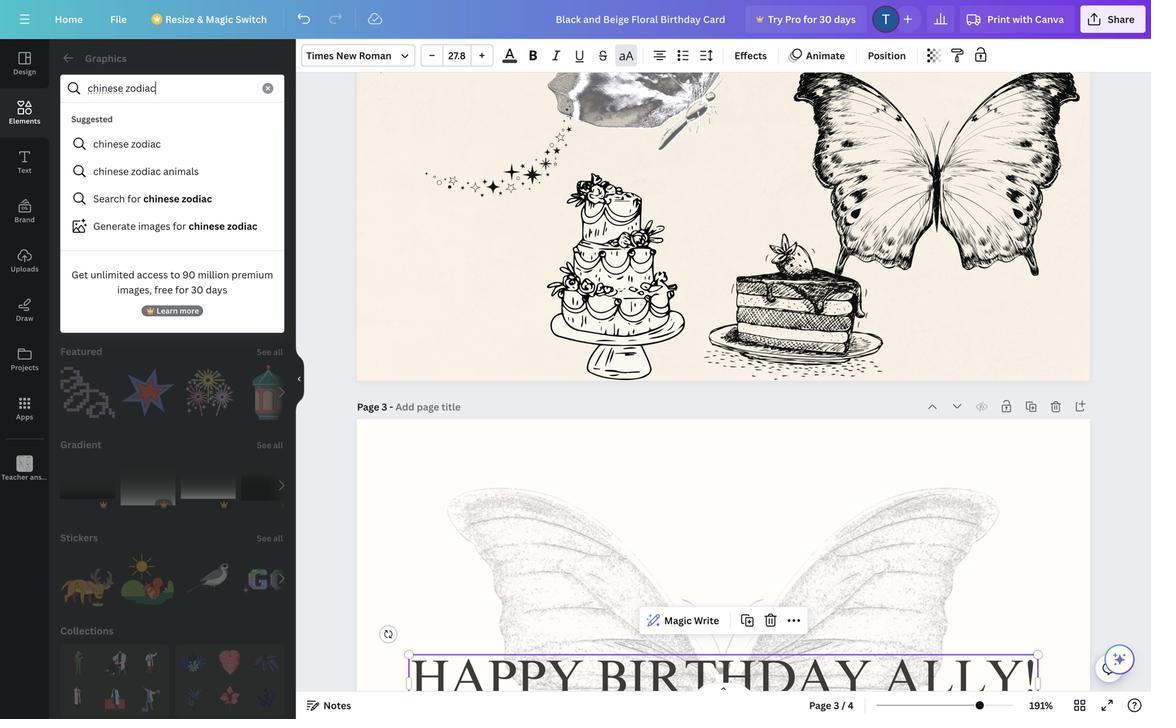 Task type: vqa. For each thing, say whether or not it's contained in the screenshot.
191%
yes



Task type: describe. For each thing, give the bounding box(es) containing it.
all for gradient
[[273, 440, 283, 451]]

3d y2k chrome rose image
[[60, 272, 115, 327]]

animals
[[163, 165, 199, 178]]

images
[[138, 220, 170, 233]]

chinese inside chinese zodiac button
[[93, 137, 129, 150]]

for inside get unlimited access to 90 million premium images, free for 30 days
[[175, 283, 189, 296]]

draw button
[[0, 286, 49, 335]]

magic recommendations
[[60, 252, 176, 265]]

learn more button
[[141, 306, 203, 317]]

print with canva button
[[960, 5, 1075, 33]]

for right search
[[127, 192, 141, 205]]

times new roman
[[306, 49, 392, 62]]

free
[[154, 283, 173, 296]]

ally!
[[884, 660, 1037, 708]]

search for chinese zodiac
[[93, 192, 212, 205]]

million
[[198, 268, 229, 281]]

home link
[[44, 5, 94, 33]]

191% button
[[1019, 695, 1063, 717]]

page for page 3 -
[[357, 401, 379, 414]]

chinese zodiac animals button
[[60, 158, 284, 185]]

happy
[[410, 660, 584, 708]]

file
[[110, 13, 127, 26]]

used
[[104, 159, 126, 172]]

stickers button
[[59, 524, 99, 552]]

frame button
[[261, 113, 306, 140]]

to
[[170, 268, 180, 281]]

2 see all from the top
[[257, 253, 283, 264]]

2 see all button from the top
[[255, 245, 284, 272]]

arabic dynamic neon fireworks image
[[181, 365, 236, 420]]

recently used
[[60, 159, 126, 172]]

graphics
[[85, 52, 127, 65]]

gradient
[[60, 438, 101, 451]]

page for page 3 / 4
[[809, 699, 831, 712]]

all for recently used
[[273, 160, 283, 171]]

Design title text field
[[545, 5, 740, 33]]

zodiac up search for chinese zodiac
[[131, 165, 161, 178]]

chinese zodiac button
[[60, 130, 284, 158]]

with
[[1013, 13, 1033, 26]]

1 black gradient background image from the left
[[60, 458, 115, 513]]

apps
[[16, 413, 33, 422]]

notes
[[323, 699, 351, 712]]

3d y2k metallic tulip image
[[181, 272, 236, 327]]

see all for featured
[[257, 346, 283, 358]]

magic write
[[664, 614, 719, 627]]

days inside button
[[834, 13, 856, 26]]

apps button
[[0, 384, 49, 434]]

days inside get unlimited access to 90 million premium images, free for 30 days
[[206, 283, 227, 296]]

– – number field
[[447, 49, 467, 62]]

0 horizontal spatial 3d y2k butterfly image
[[121, 272, 175, 327]]

see all button for featured
[[255, 338, 284, 365]]

2 all from the top
[[273, 253, 283, 264]]

design button
[[0, 39, 49, 88]]

show pages image
[[691, 682, 756, 693]]

see all for gradient
[[257, 440, 283, 451]]

new
[[336, 49, 357, 62]]

learn
[[157, 306, 178, 316]]

write
[[694, 614, 719, 627]]

see all button for gradient
[[255, 431, 284, 458]]

times new roman button
[[301, 45, 415, 66]]

stickers
[[60, 531, 98, 544]]

uploads
[[11, 264, 39, 274]]

collections
[[60, 625, 114, 638]]

for inside button
[[803, 13, 817, 26]]

recommendations
[[90, 252, 176, 265]]

zodiac up premium
[[227, 220, 257, 233]]

teacher
[[1, 473, 28, 482]]

magic inside resize & magic switch button
[[206, 13, 233, 26]]

see all for stickers
[[257, 533, 283, 544]]

happy birthday ally!
[[410, 660, 1037, 708]]

brand
[[14, 215, 35, 224]]

recently
[[60, 159, 102, 172]]

notes button
[[301, 695, 357, 717]]

2 see from the top
[[257, 253, 271, 264]]

magic for magic write
[[664, 614, 692, 627]]

bright vibrant lined irregular star image
[[121, 365, 175, 420]]

animate
[[806, 49, 845, 62]]

heart
[[110, 120, 136, 133]]

times
[[306, 49, 334, 62]]

frame
[[269, 120, 298, 133]]

4
[[848, 699, 854, 712]]

text button
[[0, 138, 49, 187]]

resize & magic switch
[[165, 13, 267, 26]]

see all for recently used
[[257, 160, 283, 171]]

images,
[[117, 283, 152, 296]]

191%
[[1029, 699, 1053, 712]]

transparent white gradient image
[[181, 458, 236, 513]]

canva
[[1035, 13, 1064, 26]]

teacher answer keys
[[1, 473, 71, 482]]

elements button
[[0, 88, 49, 138]]

see all button for recently used
[[255, 151, 284, 179]]

generate images for chinese zodiac
[[93, 220, 257, 233]]

for right the images on the left top of page
[[173, 220, 186, 233]]



Task type: locate. For each thing, give the bounding box(es) containing it.
0 vertical spatial days
[[834, 13, 856, 26]]

chinese inside chinese zodiac animals button
[[93, 165, 129, 178]]

stylized organic doctor image
[[66, 650, 91, 676], [102, 650, 128, 676], [66, 687, 91, 712], [102, 687, 128, 712], [139, 687, 164, 712]]

magic for magic recommendations
[[60, 252, 88, 265]]

chinese up search
[[93, 165, 129, 178]]

print
[[987, 13, 1010, 26]]

3 for /
[[834, 699, 839, 712]]

file button
[[99, 5, 138, 33]]

3 left -
[[382, 401, 387, 414]]

&
[[197, 13, 203, 26]]

gradient button
[[59, 431, 103, 458]]

main menu bar
[[0, 0, 1151, 39]]

page
[[357, 401, 379, 414], [809, 699, 831, 712]]

2 horizontal spatial magic
[[664, 614, 692, 627]]

3 all from the top
[[273, 346, 283, 358]]

0 horizontal spatial black gradient background image
[[60, 458, 115, 513]]

featured button
[[59, 338, 104, 365]]

4 see all button from the top
[[255, 431, 284, 458]]

0 vertical spatial 3
[[382, 401, 387, 414]]

0 vertical spatial 3d y2k butterfly image
[[181, 179, 236, 234]]

bold vector palms image
[[181, 650, 206, 676], [217, 650, 242, 676], [253, 650, 279, 676], [181, 687, 206, 712], [217, 687, 242, 712], [253, 687, 279, 712]]

30 inside get unlimited access to 90 million premium images, free for 30 days
[[191, 283, 203, 296]]

magic inside magic recommendations button
[[60, 252, 88, 265]]

#3d3b3a image
[[502, 60, 517, 63], [502, 60, 517, 63]]

position button
[[862, 45, 912, 66]]

1 horizontal spatial 30
[[819, 13, 832, 26]]

0 horizontal spatial magic
[[60, 252, 88, 265]]

1 horizontal spatial 3d y2k butterfly image
[[181, 179, 236, 234]]

3d y2k winged heart image
[[241, 272, 296, 327]]

elements
[[9, 116, 41, 126]]

home
[[55, 13, 83, 26]]

30 inside button
[[819, 13, 832, 26]]

5 see all from the top
[[257, 533, 283, 544]]

page left /
[[809, 699, 831, 712]]

access
[[137, 268, 168, 281]]

Page title text field
[[396, 400, 462, 414]]

0 horizontal spatial days
[[206, 283, 227, 296]]

4 all from the top
[[273, 440, 283, 451]]

animate button
[[784, 45, 851, 66]]

zodiac
[[131, 137, 161, 150], [131, 165, 161, 178], [182, 192, 212, 205], [227, 220, 257, 233]]

line
[[69, 120, 88, 133]]

0 horizontal spatial 30
[[191, 283, 203, 296]]

1 vertical spatial 3d y2k butterfly image
[[121, 272, 175, 327]]

1 all from the top
[[273, 160, 283, 171]]

page inside button
[[809, 699, 831, 712]]

chinese zodiac animals
[[93, 165, 199, 178]]

1 vertical spatial days
[[206, 283, 227, 296]]

projects
[[11, 363, 39, 372]]

butterfly silhouette, black and white drawing image
[[121, 179, 175, 234]]

4 see from the top
[[257, 440, 271, 451]]

see for gradient
[[257, 440, 271, 451]]

2 black gradient background image from the left
[[241, 458, 296, 513]]

chinese down heart
[[93, 137, 129, 150]]

effects
[[735, 49, 767, 62]]

1 horizontal spatial 3
[[834, 699, 839, 712]]

1 see all button from the top
[[255, 151, 284, 179]]

resize
[[165, 13, 195, 26]]

all
[[273, 160, 283, 171], [273, 253, 283, 264], [273, 346, 283, 358], [273, 440, 283, 451], [273, 533, 283, 544]]

keys
[[56, 473, 71, 482]]

3 for -
[[382, 401, 387, 414]]

draw
[[16, 314, 33, 323]]

uploads button
[[0, 236, 49, 286]]

page 3 / 4 button
[[804, 695, 859, 717]]

list containing chinese zodiac
[[60, 108, 284, 240]]

get unlimited access to 90 million premium images, free for 30 days option
[[60, 262, 284, 322]]

black gradient background image right transparent white gradient image
[[241, 458, 296, 513]]

0 horizontal spatial page
[[357, 401, 379, 414]]

magic left "write" at the right bottom
[[664, 614, 692, 627]]

get
[[72, 268, 88, 281]]

roman
[[359, 49, 392, 62]]

chinese zodiac
[[93, 137, 161, 150]]

4 see all from the top
[[257, 440, 283, 451]]

1 horizontal spatial black gradient background image
[[241, 458, 296, 513]]

3 see from the top
[[257, 346, 271, 358]]

stylized organic doctor image
[[139, 650, 164, 676]]

see for stickers
[[257, 533, 271, 544]]

0 vertical spatial 30
[[819, 13, 832, 26]]

1 vertical spatial 30
[[191, 283, 203, 296]]

magic write button
[[642, 610, 725, 632]]

try pro for 30 days
[[768, 13, 856, 26]]

5 all from the top
[[273, 533, 283, 544]]

Search graphics search field
[[88, 75, 254, 101]]

see for recently used
[[257, 160, 271, 171]]

text
[[18, 166, 32, 175]]

magic up 'get'
[[60, 252, 88, 265]]

get unlimited access to 90 million premium images, free for 30 days
[[72, 268, 273, 296]]

for right pro
[[803, 13, 817, 26]]

1 horizontal spatial magic
[[206, 13, 233, 26]]

effects button
[[729, 45, 773, 66]]

answer
[[30, 473, 54, 482]]

projects button
[[0, 335, 49, 384]]

1 horizontal spatial page
[[809, 699, 831, 712]]

see for featured
[[257, 346, 271, 358]]

3d y2k butterfly image
[[181, 179, 236, 234], [121, 272, 175, 327]]

search menu list box
[[60, 108, 284, 322]]

zodiac up chinese zodiac animals
[[131, 137, 161, 150]]

canva assistant image
[[1111, 652, 1128, 668]]

switch
[[236, 13, 267, 26]]

design
[[13, 67, 36, 76]]

-
[[390, 401, 393, 414]]

for down the to in the left of the page
[[175, 283, 189, 296]]

3 inside button
[[834, 699, 839, 712]]

3 see all button from the top
[[255, 338, 284, 365]]

black gradient background image
[[60, 458, 115, 513], [241, 458, 296, 513]]

lined abstract pixel scribble image
[[60, 365, 115, 420]]

30 down 90
[[191, 283, 203, 296]]

0 horizontal spatial 3
[[382, 401, 387, 414]]

see all button for stickers
[[255, 524, 284, 552]]

days down million
[[206, 283, 227, 296]]

3 see all from the top
[[257, 346, 283, 358]]

0 vertical spatial magic
[[206, 13, 233, 26]]

1 vertical spatial magic
[[60, 252, 88, 265]]

group
[[421, 45, 493, 66], [60, 179, 115, 234], [241, 179, 296, 234], [60, 458, 115, 513], [121, 458, 175, 513], [181, 458, 236, 513], [241, 458, 296, 513]]

all for stickers
[[273, 533, 283, 544]]

try pro for 30 days button
[[745, 5, 867, 33]]

position
[[868, 49, 906, 62]]

more
[[180, 306, 199, 316]]

generate
[[93, 220, 136, 233]]

hand drawn pastel lantern image
[[241, 365, 296, 420]]

all for featured
[[273, 346, 283, 358]]

line button
[[60, 113, 96, 140]]

30 right pro
[[819, 13, 832, 26]]

1 vertical spatial page
[[809, 699, 831, 712]]

3 left /
[[834, 699, 839, 712]]

see
[[257, 160, 271, 171], [257, 253, 271, 264], [257, 346, 271, 358], [257, 440, 271, 451], [257, 533, 271, 544]]

page 3 -
[[357, 401, 396, 414]]

see all button
[[255, 151, 284, 179], [255, 245, 284, 272], [255, 338, 284, 365], [255, 431, 284, 458], [255, 524, 284, 552]]

hide image
[[295, 346, 304, 412]]

2 vertical spatial magic
[[664, 614, 692, 627]]

magic inside magic write button
[[664, 614, 692, 627]]

suggested
[[71, 113, 113, 125]]

5 see all button from the top
[[255, 524, 284, 552]]

featured
[[60, 345, 102, 358]]

unlimited
[[90, 268, 135, 281]]

print with canva
[[987, 13, 1064, 26]]

resize & magic switch button
[[143, 5, 278, 33]]

3
[[382, 401, 387, 414], [834, 699, 839, 712]]

premium
[[232, 268, 273, 281]]

side panel tab list
[[0, 39, 71, 494]]

pro
[[785, 13, 801, 26]]

0 vertical spatial page
[[357, 401, 379, 414]]

1 see all from the top
[[257, 160, 283, 171]]

heart button
[[102, 113, 144, 140]]

for
[[803, 13, 817, 26], [127, 192, 141, 205], [173, 220, 186, 233], [175, 283, 189, 296]]

share
[[1108, 13, 1135, 26]]

gradient that fades to transparency white image
[[121, 458, 175, 513]]

5 see from the top
[[257, 533, 271, 544]]

days up animate
[[834, 13, 856, 26]]

share button
[[1081, 5, 1146, 33]]

/
[[842, 699, 846, 712]]

try
[[768, 13, 783, 26]]

1 horizontal spatial days
[[834, 13, 856, 26]]

recently used button
[[59, 151, 128, 179]]

list
[[60, 108, 284, 240]]

chinese up the images on the left top of page
[[143, 192, 180, 205]]

zodiac down 'animals'
[[182, 192, 212, 205]]

brand button
[[0, 187, 49, 236]]

1 vertical spatial 3
[[834, 699, 839, 712]]

1 see from the top
[[257, 160, 271, 171]]

chinese
[[93, 137, 129, 150], [93, 165, 129, 178], [143, 192, 180, 205], [189, 220, 225, 233]]

search
[[93, 192, 125, 205]]

learn more
[[157, 306, 199, 316]]

page left -
[[357, 401, 379, 414]]

black gradient background image down gradient
[[60, 458, 115, 513]]

30
[[819, 13, 832, 26], [191, 283, 203, 296]]

birthday
[[596, 660, 872, 708]]

chinese up million
[[189, 220, 225, 233]]

magic right '&'
[[206, 13, 233, 26]]

;
[[24, 474, 26, 482]]

page 3 / 4
[[809, 699, 854, 712]]



